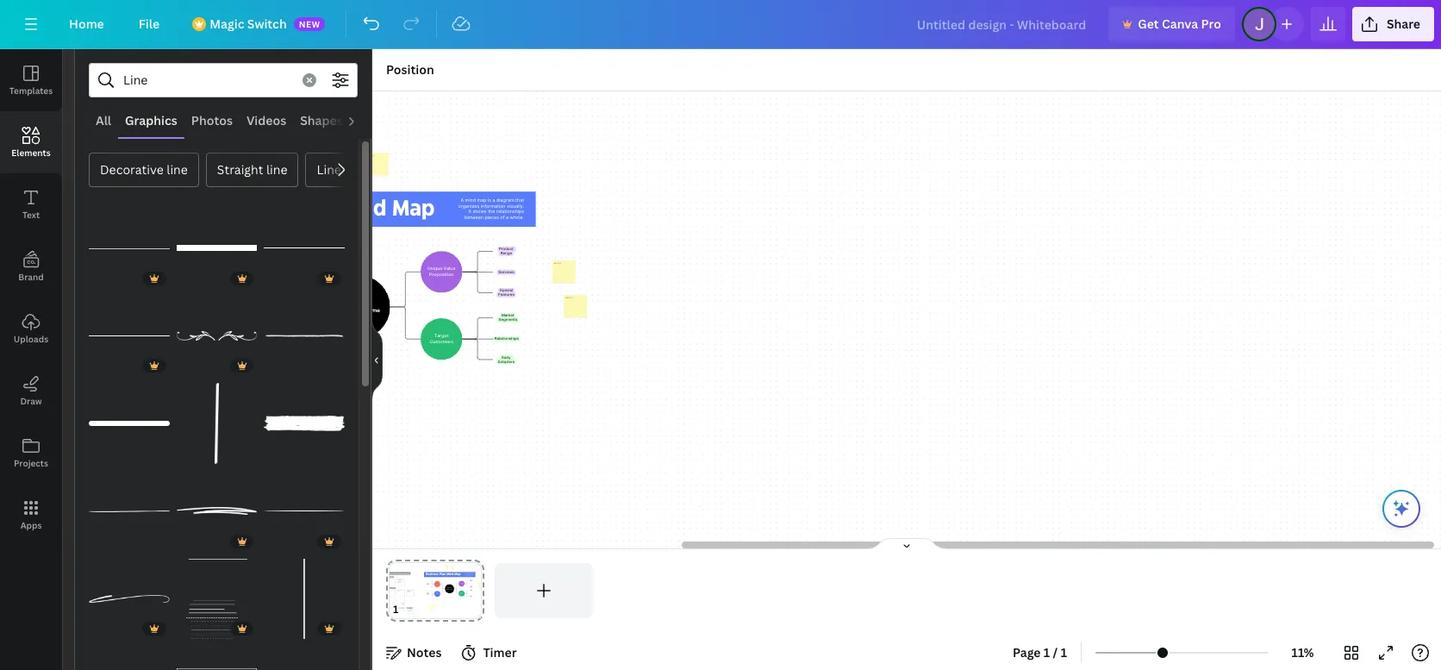 Task type: locate. For each thing, give the bounding box(es) containing it.
0 horizontal spatial 1
[[1044, 644, 1051, 661]]

main menu bar
[[0, 0, 1442, 49]]

market
[[502, 314, 515, 318]]

decorative
[[100, 161, 164, 178]]

straight
[[217, 161, 263, 178]]

get canva pro
[[1139, 16, 1222, 32]]

videos button
[[240, 104, 293, 137]]

1 1 from the left
[[1044, 644, 1051, 661]]

a mind map is a diagram that organizes information visually. it shows the relationships between pieces of a whole.
[[458, 197, 524, 220]]

position button
[[379, 56, 441, 84]]

Design title text field
[[904, 7, 1102, 41]]

notes
[[407, 644, 442, 661]]

diagram
[[497, 197, 514, 203]]

hide pages image
[[866, 537, 949, 551]]

line right decorative
[[167, 161, 188, 178]]

early
[[502, 356, 511, 359]]

organizes
[[458, 203, 480, 209]]

templates
[[9, 85, 53, 97]]

videos
[[247, 112, 287, 128]]

0 vertical spatial a
[[493, 197, 495, 203]]

a right is
[[493, 197, 495, 203]]

Search elements search field
[[123, 64, 292, 97]]

a
[[461, 197, 464, 203]]

brand button
[[0, 235, 62, 298]]

hide image
[[372, 318, 383, 401]]

adopters
[[498, 360, 515, 364]]

1 right /
[[1061, 644, 1068, 661]]

services
[[499, 270, 514, 274]]

market segments
[[499, 314, 518, 322]]

line app button
[[306, 153, 378, 187]]

0 horizontal spatial line
[[167, 161, 188, 178]]

text
[[22, 209, 40, 221]]

1 horizontal spatial line
[[266, 161, 288, 178]]

a
[[493, 197, 495, 203], [506, 215, 509, 220]]

share button
[[1353, 7, 1435, 41]]

the
[[488, 209, 495, 214]]

line
[[167, 161, 188, 178], [266, 161, 288, 178]]

get canva pro button
[[1109, 7, 1236, 41]]

projects button
[[0, 422, 62, 484]]

app
[[344, 161, 367, 178]]

group
[[89, 208, 170, 289], [176, 208, 257, 289], [264, 208, 345, 289], [89, 285, 170, 376], [176, 285, 257, 376], [264, 285, 345, 376], [89, 373, 170, 464], [176, 373, 257, 464], [264, 383, 345, 464], [176, 471, 257, 552], [264, 471, 345, 552], [176, 548, 257, 639], [264, 548, 345, 639], [89, 559, 170, 639], [145, 636, 166, 657], [176, 636, 257, 670], [321, 636, 341, 657]]

notes button
[[379, 639, 449, 667]]

uploads
[[14, 333, 48, 345]]

1 left /
[[1044, 644, 1051, 661]]

elements
[[11, 147, 51, 159]]

file button
[[125, 7, 174, 41]]

decorative line button
[[89, 153, 199, 187]]

line right straight
[[266, 161, 288, 178]]

1
[[1044, 644, 1051, 661], [1061, 644, 1068, 661]]

a right 'of'
[[506, 215, 509, 220]]

between
[[465, 215, 484, 220]]

page
[[1013, 644, 1041, 661]]

1 vertical spatial a
[[506, 215, 509, 220]]

1 horizontal spatial 1
[[1061, 644, 1068, 661]]

line app
[[317, 161, 367, 178]]

brand
[[18, 271, 44, 283]]

range
[[501, 252, 512, 255]]

of
[[501, 215, 505, 220]]

line
[[317, 161, 341, 178]]

1 line from the left
[[167, 161, 188, 178]]

home link
[[55, 7, 118, 41]]

magic
[[210, 16, 244, 32]]

2 line from the left
[[266, 161, 288, 178]]

line for straight line
[[266, 161, 288, 178]]

uploads button
[[0, 298, 62, 360]]

file
[[139, 16, 160, 32]]

canva
[[1162, 16, 1199, 32]]

whole.
[[510, 215, 524, 220]]

signature line image
[[89, 559, 170, 639]]



Task type: vqa. For each thing, say whether or not it's contained in the screenshot.
Top level navigation element
no



Task type: describe. For each thing, give the bounding box(es) containing it.
timer
[[483, 644, 517, 661]]

shows
[[473, 209, 487, 214]]

share
[[1388, 16, 1421, 32]]

switch
[[247, 16, 287, 32]]

page 1 / 1
[[1013, 644, 1068, 661]]

brush line image
[[264, 383, 345, 464]]

straight line
[[217, 161, 288, 178]]

magic switch
[[210, 16, 287, 32]]

graphics
[[125, 112, 177, 128]]

draw button
[[0, 360, 62, 422]]

straight line button
[[206, 153, 299, 187]]

decorative line
[[100, 161, 188, 178]]

special
[[500, 289, 513, 293]]

apps
[[20, 519, 42, 531]]

new
[[299, 18, 321, 30]]

/
[[1054, 644, 1058, 661]]

audio button
[[350, 104, 398, 137]]

map
[[477, 197, 487, 203]]

get
[[1139, 16, 1160, 32]]

line for decorative line
[[167, 161, 188, 178]]

early adopters
[[498, 356, 515, 364]]

special features
[[498, 289, 515, 297]]

home
[[69, 16, 104, 32]]

photos
[[191, 112, 233, 128]]

apps button
[[0, 484, 62, 546]]

2 1 from the left
[[1061, 644, 1068, 661]]

all button
[[89, 104, 118, 137]]

canva assistant image
[[1392, 498, 1413, 519]]

features
[[498, 293, 515, 297]]

relationships
[[495, 337, 519, 341]]

projects
[[14, 457, 48, 469]]

graphics button
[[118, 104, 184, 137]]

shapes
[[300, 112, 343, 128]]

elements button
[[0, 111, 62, 173]]

position
[[386, 61, 434, 78]]

visually.
[[507, 203, 524, 209]]

page 1 image
[[386, 563, 484, 618]]

11% button
[[1276, 639, 1332, 667]]

side panel tab list
[[0, 49, 62, 546]]

photos button
[[184, 104, 240, 137]]

segments
[[499, 318, 518, 322]]

relationships
[[497, 209, 524, 214]]

11%
[[1292, 644, 1315, 661]]

text button
[[0, 173, 62, 235]]

mind
[[465, 197, 476, 203]]

product
[[499, 247, 514, 251]]

product range
[[499, 247, 514, 255]]

timer button
[[456, 639, 524, 667]]

information
[[481, 203, 506, 209]]

all
[[96, 112, 111, 128]]

shapes button
[[293, 104, 350, 137]]

1 horizontal spatial a
[[506, 215, 509, 220]]

it
[[469, 209, 472, 214]]

that
[[516, 197, 524, 203]]

is
[[488, 197, 492, 203]]

templates button
[[0, 49, 62, 111]]

draw
[[20, 395, 42, 407]]

Page title text field
[[406, 601, 413, 618]]

0 horizontal spatial a
[[493, 197, 495, 203]]

pro
[[1202, 16, 1222, 32]]

audio
[[357, 112, 391, 128]]

pieces
[[485, 215, 499, 220]]



